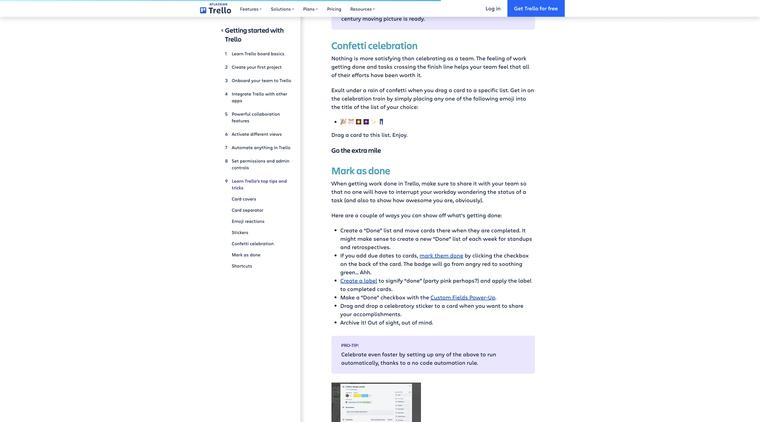 Task type: vqa. For each thing, say whether or not it's contained in the screenshot.
the Powerful collaboration features
yes



Task type: describe. For each thing, give the bounding box(es) containing it.
1 vertical spatial team
[[262, 78, 273, 83]]

trello up other
[[280, 78, 291, 83]]

is
[[354, 55, 358, 62]]

you inside mark as done when getting work done in trello, make sure to share it with your team so that no one will have to interrupt your workday wondering the status of a task (and also to show how awesome you are, obviously).
[[433, 197, 443, 204]]

of left the "their"
[[332, 71, 337, 79]]

get trello for free
[[514, 5, 558, 12]]

to right want
[[502, 303, 508, 310]]

pink
[[441, 277, 452, 285]]

0 vertical spatial get
[[514, 5, 523, 12]]

completed.
[[491, 227, 521, 234]]

this
[[370, 131, 380, 139]]

with inside the integrate trello with other apps
[[265, 91, 275, 97]]

a down couple at the left
[[359, 227, 363, 234]]

automate anything in trello link
[[225, 142, 291, 153]]

trello left board
[[245, 51, 256, 57]]

card for card separator
[[232, 207, 242, 213]]

trello up "admin"
[[279, 145, 291, 151]]

them
[[435, 252, 449, 260]]

1 vertical spatial "done"
[[433, 235, 451, 243]]

card inside exult under a rain of confetti when you drag a card to a specific list. get in on the celebration train by simply placing any one of the following emoji into the title of the list of your choice:
[[454, 86, 465, 94]]

of inside by clicking the checkbox on the back of the card. the badge will go from angry red to soothing green... ahh.
[[373, 261, 378, 268]]

here are a couple of ways you can show off what's getting done:
[[332, 212, 502, 219]]

fields
[[453, 294, 468, 302]]

create for create a label
[[340, 277, 358, 285]]

thanks
[[381, 360, 399, 367]]

trello's
[[245, 178, 260, 184]]

by inside exult under a rain of confetti when you drag a card to a specific list. get in on the celebration train by simply placing any one of the following emoji into the title of the list of your choice:
[[387, 95, 393, 102]]

badge
[[414, 261, 431, 268]]

nothing
[[332, 55, 353, 62]]

done up how
[[384, 180, 397, 187]]

pricing
[[327, 6, 342, 12]]

card covers
[[232, 196, 256, 202]]

of up train
[[380, 86, 385, 94]]

custom fields power-up link
[[431, 294, 495, 302]]

the inside mark as done when getting work done in trello, make sure to share it with your team so that no one will have to interrupt your workday wondering the status of a task (and also to show how awesome you are, obviously).
[[488, 188, 497, 196]]

checkbox for the
[[504, 252, 529, 260]]

the up the green... at bottom
[[349, 261, 357, 268]]

title
[[342, 103, 353, 111]]

a up completed
[[359, 277, 363, 285]]

"done" for with
[[361, 294, 379, 302]]

started
[[248, 26, 269, 35]]

to up make
[[340, 286, 346, 293]]

card.
[[390, 261, 402, 268]]

and inside "set permissions and admin controls"
[[267, 158, 275, 164]]

when inside exult under a rain of confetti when you drag a card to a specific list. get in on the celebration train by simply placing any one of the following emoji into the title of the list of your choice:
[[408, 86, 423, 94]]

choice:
[[400, 103, 418, 111]]

to up cards.
[[379, 277, 384, 285]]

the down exult
[[332, 95, 340, 102]]

and inside confetti celebration nothing is more satisfying than celebrating as a team. the feeling of work getting done and tasks crossing the finish line helps your team feel that all of their efforts have been worth it.
[[367, 63, 377, 70]]

create a "done" list and move cards there when they are completed. it might make sense to create a new "done" list of each week for standups and retrospectives.
[[340, 227, 532, 251]]

up
[[427, 351, 434, 359]]

trello inside getting started with trello
[[225, 35, 241, 44]]

list inside exult under a rain of confetti when you drag a card to a specific list. get in on the celebration train by simply placing any one of the following emoji into the title of the list of your choice:
[[371, 103, 379, 111]]

of inside "pro-tip: celebrate even faster by setting up any of the above to run automatically, thanks to a no code automation rule."
[[446, 351, 452, 359]]

card covers link
[[225, 194, 291, 205]]

activate
[[232, 131, 249, 137]]

your up awesome
[[421, 188, 432, 196]]

new
[[420, 235, 432, 243]]

are,
[[444, 197, 454, 204]]

sense
[[374, 235, 389, 243]]

of down train
[[380, 103, 386, 111]]

on inside exult under a rain of confetti when you drag a card to a specific list. get in on the celebration train by simply placing any one of the following emoji into the title of the list of your choice:
[[528, 86, 534, 94]]

obviously).
[[456, 197, 483, 204]]

permissions
[[240, 158, 266, 164]]

drag inside the make a "done" checkbox with the custom fields power-up . drag and drop a celebratory sticker to a card when you want to share your accomplishments. archive it! out of sight, out of mind.
[[340, 303, 353, 310]]

🎉 🎊 🎇 🎆 ✨ 👖
[[340, 118, 384, 126]]

it
[[473, 180, 477, 187]]

set permissions and admin controls link
[[225, 156, 291, 174]]

shortcuts
[[232, 263, 252, 269]]

of left ways
[[379, 212, 384, 219]]

card inside the make a "done" checkbox with the custom fields power-up . drag and drop a celebratory sticker to a card when you want to share your accomplishments. archive it! out of sight, out of mind.
[[447, 303, 458, 310]]

the left following at the right of the page
[[463, 95, 472, 102]]

1 horizontal spatial for
[[540, 5, 547, 12]]

out
[[368, 319, 378, 327]]

all
[[523, 63, 529, 70]]

integrate trello with other apps
[[232, 91, 287, 104]]

learn trello board basics
[[232, 51, 285, 57]]

anything
[[254, 145, 273, 151]]

awesome
[[406, 197, 432, 204]]

and inside the make a "done" checkbox with the custom fields power-up . drag and drop a celebratory sticker to a card when you want to share your accomplishments. archive it! out of sight, out of mind.
[[355, 303, 365, 310]]

features
[[240, 6, 259, 12]]

when
[[332, 180, 347, 187]]

team.
[[460, 55, 475, 62]]

dates
[[379, 252, 394, 260]]

that inside mark as done when getting work done in trello, make sure to share it with your team so that no one will have to interrupt your workday wondering the status of a task (and also to show how awesome you are, obviously).
[[332, 188, 343, 196]]

separator
[[243, 207, 263, 213]]

share inside the make a "done" checkbox with the custom fields power-up . drag and drop a celebratory sticker to a card when you want to share your accomplishments. archive it! out of sight, out of mind.
[[509, 303, 524, 310]]

🎊
[[348, 118, 354, 126]]

set permissions and admin controls
[[232, 158, 290, 171]]

0 vertical spatial are
[[345, 212, 354, 219]]

the up "🎆"
[[361, 103, 369, 111]]

card for card covers
[[232, 196, 242, 202]]

how
[[393, 197, 405, 204]]

get inside exult under a rain of confetti when you drag a card to a specific list. get in on the celebration train by simply placing any one of the following emoji into the title of the list of your choice:
[[511, 86, 520, 94]]

are inside create a "done" list and move cards there when they are completed. it might make sense to create a new "done" list of each week for standups and retrospectives.
[[481, 227, 490, 234]]

a right drag
[[449, 86, 452, 94]]

done down the confetti celebration
[[250, 252, 261, 258]]

team inside mark as done when getting work done in trello, make sure to share it with your team so that no one will have to interrupt your workday wondering the status of a task (and also to show how awesome you are, obviously).
[[505, 180, 519, 187]]

of right out
[[412, 319, 417, 327]]

that inside confetti celebration nothing is more satisfying than celebrating as a team. the feeling of work getting done and tasks crossing the finish line helps your team feel that all of their efforts have been worth it.
[[510, 63, 521, 70]]

mark for mark as done when getting work done in trello, make sure to share it with your team so that no one will have to interrupt your workday wondering the status of a task (and also to show how awesome you are, obviously).
[[332, 164, 355, 177]]

cards
[[421, 227, 435, 234]]

to inside by clicking the checkbox on the back of the card. the badge will go from angry red to soothing green... ahh.
[[492, 261, 498, 268]]

the down dates
[[379, 261, 388, 268]]

of right title
[[354, 103, 359, 111]]

to down custom
[[435, 303, 440, 310]]

features
[[232, 118, 250, 124]]

a down custom
[[442, 303, 445, 310]]

soothing
[[499, 261, 523, 268]]

by inside "pro-tip: celebrate even faster by setting up any of the above to run automatically, thanks to a no code automation rule."
[[399, 351, 406, 359]]

"done" for and
[[364, 227, 382, 234]]

when inside create a "done" list and move cards there when they are completed. it might make sense to create a new "done" list of each week for standups and retrospectives.
[[452, 227, 467, 234]]

0 horizontal spatial list.
[[382, 131, 391, 139]]

work inside confetti celebration nothing is more satisfying than celebrating as a team. the feeling of work getting done and tasks crossing the finish line helps your team feel that all of their efforts have been worth it.
[[513, 55, 527, 62]]

faster
[[382, 351, 398, 359]]

pricing link
[[323, 0, 346, 17]]

drag a card to this list. enjoy.
[[332, 131, 408, 139]]

controls
[[232, 165, 249, 171]]

reactions
[[245, 219, 265, 224]]

to right thanks
[[400, 360, 406, 367]]

to inside create a "done" list and move cards there when they are completed. it might make sense to create a new "done" list of each week for standups and retrospectives.
[[390, 235, 396, 243]]

the inside to signify "done" (party pink perhaps?) and apply the label to completed cards.
[[508, 277, 517, 285]]

🎇
[[356, 118, 362, 126]]

integrate trello with other apps link
[[225, 88, 291, 106]]

celebration inside exult under a rain of confetti when you drag a card to a specific list. get in on the celebration train by simply placing any one of the following emoji into the title of the list of your choice:
[[342, 95, 372, 102]]

efforts
[[352, 71, 369, 79]]

log in
[[486, 5, 501, 12]]

your inside exult under a rain of confetti when you drag a card to a specific list. get in on the celebration train by simply placing any one of the following emoji into the title of the list of your choice:
[[387, 103, 399, 111]]

confetti celebration link
[[225, 238, 291, 250]]

might
[[340, 235, 356, 243]]

a down completed
[[356, 294, 360, 302]]

a left couple at the left
[[355, 212, 359, 219]]

create for create your first project
[[232, 64, 246, 70]]

it.
[[417, 71, 422, 79]]

to right "also" in the left top of the page
[[370, 197, 376, 204]]

celebrating
[[416, 55, 446, 62]]

in right anything
[[274, 145, 278, 151]]

board
[[258, 51, 270, 57]]

to up card.
[[396, 252, 401, 260]]

and inside to signify "done" (party pink perhaps?) and apply the label to completed cards.
[[481, 277, 491, 285]]

so
[[521, 180, 527, 187]]

the up soothing at the bottom right of page
[[494, 252, 503, 260]]

you left can
[[401, 212, 411, 219]]

a down 🎊 in the left top of the page
[[346, 131, 349, 139]]

by inside by clicking the checkbox on the back of the card. the badge will go from angry red to soothing green... ahh.
[[465, 252, 471, 260]]

mark as done link
[[225, 250, 291, 261]]

card separator link
[[225, 205, 291, 216]]

done up 'from'
[[450, 252, 464, 260]]

to up how
[[389, 188, 394, 196]]

your up status
[[492, 180, 504, 187]]

views
[[270, 131, 282, 137]]

under
[[346, 86, 362, 94]]

2 vertical spatial getting
[[467, 212, 486, 219]]

resources
[[350, 6, 372, 12]]

confetti celebration
[[232, 241, 274, 247]]

checkbox for "done"
[[381, 294, 406, 302]]

accomplishments.
[[353, 311, 402, 318]]

1 label from the left
[[364, 277, 377, 285]]

done down mile
[[368, 164, 390, 177]]

work inside mark as done when getting work done in trello, make sure to share it with your team so that no one will have to interrupt your workday wondering the status of a task (and also to show how awesome you are, obviously).
[[369, 180, 382, 187]]

pro-
[[341, 343, 352, 349]]

want
[[487, 303, 501, 310]]

mark for mark as done
[[232, 252, 243, 258]]

get trello for free link
[[508, 0, 565, 17]]

make inside create a "done" list and move cards there when they are completed. it might make sense to create a new "done" list of each week for standups and retrospectives.
[[358, 235, 372, 243]]

atlassian trello image
[[200, 3, 231, 14]]

perhaps?)
[[453, 277, 479, 285]]

a inside mark as done when getting work done in trello, make sure to share it with your team so that no one will have to interrupt your workday wondering the status of a task (and also to show how awesome you are, obviously).
[[523, 188, 526, 196]]

confetti
[[386, 86, 407, 94]]

no inside "pro-tip: celebrate even faster by setting up any of the above to run automatically, thanks to a no code automation rule."
[[412, 360, 419, 367]]

the inside the make a "done" checkbox with the custom fields power-up . drag and drop a celebratory sticker to a card when you want to share your accomplishments. archive it! out of sight, out of mind.
[[420, 294, 429, 302]]

create
[[397, 235, 414, 243]]

out
[[402, 319, 411, 327]]

mark
[[420, 252, 433, 260]]

cards,
[[403, 252, 418, 260]]

as for mark as done
[[244, 252, 249, 258]]

celebratory
[[384, 303, 415, 310]]

to left this
[[363, 131, 369, 139]]

been
[[385, 71, 398, 79]]

the inside confetti celebration nothing is more satisfying than celebrating as a team. the feeling of work getting done and tasks crossing the finish line helps your team feel that all of their efforts have been worth it.
[[418, 63, 426, 70]]

with inside mark as done when getting work done in trello, make sure to share it with your team so that no one will have to interrupt your workday wondering the status of a task (and also to show how awesome you are, obviously).
[[479, 180, 491, 187]]

feel
[[499, 63, 509, 70]]

of up feel
[[507, 55, 512, 62]]

onboard
[[232, 78, 250, 83]]

specific
[[478, 86, 498, 94]]



Task type: locate. For each thing, give the bounding box(es) containing it.
the up automation
[[453, 351, 462, 359]]

0 vertical spatial by
[[387, 95, 393, 102]]

0 vertical spatial checkbox
[[504, 252, 529, 260]]

1 vertical spatial checkbox
[[381, 294, 406, 302]]

add
[[356, 252, 367, 260]]

to left run
[[481, 351, 486, 359]]

off
[[439, 212, 446, 219]]

activate different views link
[[225, 129, 291, 140]]

1 learn from the top
[[232, 51, 244, 57]]

as for mark as done when getting work done in trello, make sure to share it with your team so that no one will have to interrupt your workday wondering the status of a task (and also to show how awesome you are, obviously).
[[357, 164, 367, 177]]

your inside the make a "done" checkbox with the custom fields power-up . drag and drop a celebratory sticker to a card when you want to share your accomplishments. archive it! out of sight, out of mind.
[[340, 311, 352, 318]]

emoji reactions
[[232, 219, 265, 224]]

team down first in the left of the page
[[262, 78, 273, 83]]

0 horizontal spatial by
[[387, 95, 393, 102]]

0 horizontal spatial work
[[369, 180, 382, 187]]

card inside "link"
[[232, 207, 242, 213]]

1 vertical spatial any
[[435, 351, 445, 359]]

2 card from the top
[[232, 207, 242, 213]]

0 horizontal spatial for
[[499, 235, 506, 243]]

0 horizontal spatial will
[[364, 188, 373, 196]]

tips
[[269, 178, 278, 184]]

of up automation
[[446, 351, 452, 359]]

trello down onboard your team to trello link
[[253, 91, 264, 97]]

it!
[[361, 319, 366, 327]]

to signify "done" (party pink perhaps?) and apply the label to completed cards.
[[340, 277, 532, 293]]

1 vertical spatial get
[[511, 86, 520, 94]]

a down "so"
[[523, 188, 526, 196]]

1 vertical spatial on
[[340, 261, 347, 268]]

show inside mark as done when getting work done in trello, make sure to share it with your team so that no one will have to interrupt your workday wondering the status of a task (and also to show how awesome you are, obviously).
[[377, 197, 392, 204]]

2 vertical spatial as
[[244, 252, 249, 258]]

have inside confetti celebration nothing is more satisfying than celebrating as a team. the feeling of work getting done and tasks crossing the finish line helps your team feel that all of their efforts have been worth it.
[[371, 71, 384, 79]]

create inside create your first project link
[[232, 64, 246, 70]]

2 label from the left
[[519, 277, 532, 285]]

done inside confetti celebration nothing is more satisfying than celebrating as a team. the feeling of work getting done and tasks crossing the finish line helps your team feel that all of their efforts have been worth it.
[[352, 63, 365, 70]]

0 vertical spatial card
[[232, 196, 242, 202]]

learn for learn trello board basics
[[232, 51, 244, 57]]

in right log
[[496, 5, 501, 12]]

automate anything in trello
[[232, 145, 291, 151]]

one
[[445, 95, 455, 102], [352, 188, 362, 196]]

0 vertical spatial drag
[[332, 131, 344, 139]]

as inside mark as done when getting work done in trello, make sure to share it with your team so that no one will have to interrupt your workday wondering the status of a task (and also to show how awesome you are, obviously).
[[357, 164, 367, 177]]

1 horizontal spatial no
[[412, 360, 419, 367]]

when up placing
[[408, 86, 423, 94]]

and up "create"
[[393, 227, 404, 234]]

confetti for confetti celebration
[[232, 241, 249, 247]]

celebration inside confetti celebration nothing is more satisfying than celebrating as a team. the feeling of work getting done and tasks crossing the finish line helps your team feel that all of their efforts have been worth it.
[[368, 39, 418, 52]]

1 vertical spatial getting
[[348, 180, 368, 187]]

a inside "pro-tip: celebrate even faster by setting up any of the above to run automatically, thanks to a no code automation rule."
[[407, 360, 411, 367]]

list. inside exult under a rain of confetti when you drag a card to a specific list. get in on the celebration train by simply placing any one of the following emoji into the title of the list of your choice:
[[500, 86, 509, 94]]

wondering
[[458, 188, 486, 196]]

as up the line
[[447, 55, 454, 62]]

in up interrupt
[[398, 180, 403, 187]]

crossing
[[394, 63, 416, 70]]

worth
[[400, 71, 416, 79]]

1 horizontal spatial checkbox
[[504, 252, 529, 260]]

of down "so"
[[516, 188, 522, 196]]

the left title
[[332, 103, 340, 111]]

1 vertical spatial will
[[433, 261, 442, 268]]

a inside confetti celebration nothing is more satisfying than celebrating as a team. the feeling of work getting done and tasks crossing the finish line helps your team feel that all of their efforts have been worth it.
[[455, 55, 459, 62]]

list. right this
[[382, 131, 391, 139]]

0 vertical spatial celebration
[[368, 39, 418, 52]]

1 vertical spatial by
[[465, 252, 471, 260]]

to down project
[[274, 78, 279, 83]]

team inside confetti celebration nothing is more satisfying than celebrating as a team. the feeling of work getting done and tasks crossing the finish line helps your team feel that all of their efforts have been worth it.
[[483, 63, 497, 70]]

you
[[424, 86, 434, 94], [433, 197, 443, 204], [401, 212, 411, 219], [345, 252, 355, 260], [476, 303, 485, 310]]

pro-tip: celebrate even faster by setting up any of the above to run automatically, thanks to a no code automation rule.
[[341, 343, 496, 367]]

to right sure
[[450, 180, 456, 187]]

1 vertical spatial create
[[340, 227, 358, 234]]

project
[[267, 64, 282, 70]]

1 horizontal spatial by
[[399, 351, 406, 359]]

drop
[[366, 303, 378, 310]]

what's
[[448, 212, 466, 219]]

confetti inside confetti celebration nothing is more satisfying than celebrating as a team. the feeling of work getting done and tasks crossing the finish line helps your team feel that all of their efforts have been worth it.
[[332, 39, 367, 52]]

0 horizontal spatial checkbox
[[381, 294, 406, 302]]

mark as done when getting work done in trello, make sure to share it with your team so that no one will have to interrupt your workday wondering the status of a task (and also to show how awesome you are, obviously).
[[332, 164, 527, 204]]

drag
[[332, 131, 344, 139], [340, 303, 353, 310]]

1 horizontal spatial on
[[528, 86, 534, 94]]

in inside exult under a rain of confetti when you drag a card to a specific list. get in on the celebration train by simply placing any one of the following emoji into the title of the list of your choice:
[[521, 86, 526, 94]]

have
[[371, 71, 384, 79], [375, 188, 388, 196]]

a right "drop"
[[380, 303, 383, 310]]

any inside "pro-tip: celebrate even faster by setting up any of the above to run automatically, thanks to a no code automation rule."
[[435, 351, 445, 359]]

1 horizontal spatial as
[[357, 164, 367, 177]]

1 card from the top
[[232, 196, 242, 202]]

team up status
[[505, 180, 519, 187]]

automation
[[434, 360, 466, 367]]

share right want
[[509, 303, 524, 310]]

2 horizontal spatial by
[[465, 252, 471, 260]]

getting inside confetti celebration nothing is more satisfying than celebrating as a team. the feeling of work getting done and tasks crossing the finish line helps your team feel that all of their efforts have been worth it.
[[332, 63, 351, 70]]

automatically,
[[341, 360, 379, 367]]

card down the fields
[[447, 303, 458, 310]]

mark inside mark as done when getting work done in trello, make sure to share it with your team so that no one will have to interrupt your workday wondering the status of a task (and also to show how awesome you are, obviously).
[[332, 164, 355, 177]]

your left first in the left of the page
[[247, 64, 256, 70]]

1 vertical spatial list.
[[382, 131, 391, 139]]

0 vertical spatial list.
[[500, 86, 509, 94]]

1 vertical spatial work
[[369, 180, 382, 187]]

you down workday
[[433, 197, 443, 204]]

to inside exult under a rain of confetti when you drag a card to a specific list. get in on the celebration train by simply placing any one of the following emoji into the title of the list of your choice:
[[467, 86, 472, 94]]

your inside confetti celebration nothing is more satisfying than celebrating as a team. the feeling of work getting done and tasks crossing the finish line helps your team feel that all of their efforts have been worth it.
[[470, 63, 482, 70]]

there
[[437, 227, 451, 234]]

admin
[[276, 158, 290, 164]]

create a label link
[[340, 277, 377, 285]]

confetti celebration nothing is more satisfying than celebrating as a team. the feeling of work getting done and tasks crossing the finish line helps your team feel that all of their efforts have been worth it.
[[332, 39, 529, 79]]

drag down make
[[340, 303, 353, 310]]

of right the out
[[379, 319, 384, 327]]

0 vertical spatial team
[[483, 63, 497, 70]]

learn inside learn trello's top tips and tricks
[[232, 178, 244, 184]]

apply
[[492, 277, 507, 285]]

0 vertical spatial learn
[[232, 51, 244, 57]]

your down simply
[[387, 103, 399, 111]]

when left they
[[452, 227, 467, 234]]

1 vertical spatial card
[[232, 207, 242, 213]]

checkbox inside the make a "done" checkbox with the custom fields power-up . drag and drop a celebratory sticker to a card when you want to share your accomplishments. archive it! out of sight, out of mind.
[[381, 294, 406, 302]]

create up the onboard
[[232, 64, 246, 70]]

celebration down the stickers link
[[250, 241, 274, 247]]

1 horizontal spatial the
[[476, 55, 486, 62]]

with up sticker
[[407, 294, 419, 302]]

checkbox up soothing at the bottom right of page
[[504, 252, 529, 260]]

1 horizontal spatial share
[[509, 303, 524, 310]]

0 vertical spatial no
[[344, 188, 351, 196]]

any inside exult under a rain of confetti when you drag a card to a specific list. get in on the celebration train by simply placing any one of the following emoji into the title of the list of your choice:
[[434, 95, 444, 102]]

your down the team.
[[470, 63, 482, 70]]

emoji reactions link
[[225, 216, 291, 227]]

1 vertical spatial share
[[509, 303, 524, 310]]

0 vertical spatial that
[[510, 63, 521, 70]]

trello inside the integrate trello with other apps
[[253, 91, 264, 97]]

1 horizontal spatial show
[[423, 212, 438, 219]]

1 vertical spatial make
[[358, 235, 372, 243]]

get
[[514, 5, 523, 12], [511, 86, 520, 94]]

that left all
[[510, 63, 521, 70]]

make up retrospectives.
[[358, 235, 372, 243]]

a left rain
[[363, 86, 367, 94]]

label inside to signify "done" (party pink perhaps?) and apply the label to completed cards.
[[519, 277, 532, 285]]

create down the green... at bottom
[[340, 277, 358, 285]]

integrate
[[232, 91, 251, 97]]

than
[[402, 55, 415, 62]]

0 horizontal spatial list
[[371, 103, 379, 111]]

learn trello's top tips and tricks
[[232, 178, 287, 191]]

trello,
[[405, 180, 420, 187]]

2 horizontal spatial list
[[453, 235, 461, 243]]

0 vertical spatial as
[[447, 55, 454, 62]]

1 vertical spatial learn
[[232, 178, 244, 184]]

(party
[[423, 277, 439, 285]]

"done" inside the make a "done" checkbox with the custom fields power-up . drag and drop a celebratory sticker to a card when you want to share your accomplishments. archive it! out of sight, out of mind.
[[361, 294, 379, 302]]

list. up emoji
[[500, 86, 509, 94]]

card down "🎇" on the top of page
[[350, 131, 362, 139]]

celebration for confetti celebration
[[250, 241, 274, 247]]

the inside confetti celebration nothing is more satisfying than celebrating as a team. the feeling of work getting done and tasks crossing the finish line helps your team feel that all of their efforts have been worth it.
[[476, 55, 486, 62]]

2 vertical spatial card
[[447, 303, 458, 310]]

learn for learn trello's top tips and tricks
[[232, 178, 244, 184]]

0 horizontal spatial team
[[262, 78, 273, 83]]

1 vertical spatial one
[[352, 188, 362, 196]]

workday
[[434, 188, 456, 196]]

are right here
[[345, 212, 354, 219]]

1 vertical spatial mark
[[232, 252, 243, 258]]

a left "specific" on the top of the page
[[474, 86, 477, 94]]

celebration up satisfying
[[368, 39, 418, 52]]

create up might
[[340, 227, 358, 234]]

no down the setting
[[412, 360, 419, 367]]

when
[[408, 86, 423, 94], [452, 227, 467, 234], [460, 303, 474, 310]]

with right it
[[479, 180, 491, 187]]

checkbox inside by clicking the checkbox on the back of the card. the badge will go from angry red to soothing green... ahh.
[[504, 252, 529, 260]]

rule.
[[467, 360, 478, 367]]

1 vertical spatial are
[[481, 227, 490, 234]]

go
[[332, 146, 340, 155]]

0 horizontal spatial the
[[404, 261, 413, 268]]

0 horizontal spatial confetti
[[232, 241, 249, 247]]

the inside by clicking the checkbox on the back of the card. the badge will go from angry red to soothing green... ahh.
[[404, 261, 413, 268]]

go the extra mile
[[332, 146, 381, 155]]

drag
[[435, 86, 447, 94]]

1 horizontal spatial are
[[481, 227, 490, 234]]

0 vertical spatial create
[[232, 64, 246, 70]]

with right started
[[270, 26, 284, 35]]

0 vertical spatial work
[[513, 55, 527, 62]]

even
[[368, 351, 381, 359]]

by up angry
[[465, 252, 471, 260]]

2 horizontal spatial as
[[447, 55, 454, 62]]

sure
[[438, 180, 449, 187]]

2 learn from the top
[[232, 178, 244, 184]]

the up it.
[[418, 63, 426, 70]]

1 vertical spatial for
[[499, 235, 506, 243]]

"done"
[[405, 277, 422, 285]]

0 vertical spatial list
[[371, 103, 379, 111]]

move
[[405, 227, 419, 234]]

confetti for confetti celebration nothing is more satisfying than celebrating as a team. the feeling of work getting done and tasks crossing the finish line helps your team feel that all of their efforts have been worth it.
[[332, 39, 367, 52]]

apps
[[232, 98, 242, 104]]

2 vertical spatial by
[[399, 351, 406, 359]]

they
[[468, 227, 480, 234]]

celebration inside "confetti celebration" link
[[250, 241, 274, 247]]

celebration for confetti celebration nothing is more satisfying than celebrating as a team. the feeling of work getting done and tasks crossing the finish line helps your team feel that all of their efforts have been worth it.
[[368, 39, 418, 52]]

on inside by clicking the checkbox on the back of the card. the badge will go from angry red to soothing green... ahh.
[[340, 261, 347, 268]]

and inside learn trello's top tips and tricks
[[279, 178, 287, 184]]

placing
[[414, 95, 433, 102]]

resources button
[[346, 0, 380, 17]]

different
[[250, 131, 268, 137]]

will inside mark as done when getting work done in trello, make sure to share it with your team so that no one will have to interrupt your workday wondering the status of a task (and also to show how awesome you are, obviously).
[[364, 188, 373, 196]]

2 vertical spatial list
[[453, 235, 461, 243]]

0 vertical spatial make
[[422, 180, 436, 187]]

task
[[332, 197, 343, 204]]

create inside create a "done" list and move cards there when they are completed. it might make sense to create a new "done" list of each week for standups and retrospectives.
[[340, 227, 358, 234]]

finish
[[428, 63, 442, 70]]

0 vertical spatial show
[[377, 197, 392, 204]]

create a label
[[340, 277, 377, 285]]

plans
[[303, 6, 315, 12]]

have down tasks
[[371, 71, 384, 79]]

you right if
[[345, 252, 355, 260]]

1 horizontal spatial make
[[422, 180, 436, 187]]

getting inside mark as done when getting work done in trello, make sure to share it with your team so that no one will have to interrupt your workday wondering the status of a task (and also to show how awesome you are, obviously).
[[348, 180, 368, 187]]

1 horizontal spatial one
[[445, 95, 455, 102]]

interrupt
[[396, 188, 419, 196]]

trello left started
[[225, 35, 241, 44]]

1 vertical spatial when
[[452, 227, 467, 234]]

for down completed.
[[499, 235, 506, 243]]

getting up "also" in the left top of the page
[[348, 180, 368, 187]]

in up into
[[521, 86, 526, 94]]

on down if
[[340, 261, 347, 268]]

1 horizontal spatial work
[[513, 55, 527, 62]]

0 vertical spatial on
[[528, 86, 534, 94]]

onboard your team to trello link
[[225, 75, 291, 86]]

are up week
[[481, 227, 490, 234]]

and left "drop"
[[355, 303, 365, 310]]

an image showing examples of marking items as done on a trello card image
[[332, 383, 421, 423]]

0 horizontal spatial show
[[377, 197, 392, 204]]

.
[[495, 294, 497, 302]]

1 vertical spatial no
[[412, 360, 419, 367]]

1 horizontal spatial will
[[433, 261, 442, 268]]

label down ahh.
[[364, 277, 377, 285]]

0 horizontal spatial are
[[345, 212, 354, 219]]

mark up when
[[332, 164, 355, 177]]

1 vertical spatial show
[[423, 212, 438, 219]]

0 vertical spatial card
[[454, 86, 465, 94]]

"done" down there
[[433, 235, 451, 243]]

your down create your first project at the left top of the page
[[251, 78, 261, 83]]

and down more
[[367, 63, 377, 70]]

trello left free
[[525, 5, 539, 12]]

free
[[548, 5, 558, 12]]

make
[[340, 294, 355, 302]]

card up emoji
[[232, 207, 242, 213]]

one inside mark as done when getting work done in trello, make sure to share it with your team so that no one will have to interrupt your workday wondering the status of a task (and also to show how awesome you are, obviously).
[[352, 188, 362, 196]]

1 horizontal spatial confetti
[[332, 39, 367, 52]]

2 vertical spatial "done"
[[361, 294, 379, 302]]

by clicking the checkbox on the back of the card. the badge will go from angry red to soothing green... ahh.
[[340, 252, 529, 276]]

0 vertical spatial "done"
[[364, 227, 382, 234]]

team down feeling
[[483, 63, 497, 70]]

stickers link
[[225, 227, 291, 238]]

list up sense at bottom
[[384, 227, 392, 234]]

0 horizontal spatial as
[[244, 252, 249, 258]]

team
[[483, 63, 497, 70], [262, 78, 273, 83], [505, 180, 519, 187]]

0 vertical spatial when
[[408, 86, 423, 94]]

to left "specific" on the top of the page
[[467, 86, 472, 94]]

in inside mark as done when getting work done in trello, make sure to share it with your team so that no one will have to interrupt your workday wondering the status of a task (and also to show how awesome you are, obviously).
[[398, 180, 403, 187]]

create for create a "done" list and move cards there when they are completed. it might make sense to create a new "done" list of each week for standups and retrospectives.
[[340, 227, 358, 234]]

no inside mark as done when getting work done in trello, make sure to share it with your team so that no one will have to interrupt your workday wondering the status of a task (and also to show how awesome you are, obviously).
[[344, 188, 351, 196]]

label down soothing at the bottom right of page
[[519, 277, 532, 285]]

red
[[482, 261, 491, 268]]

will inside by clicking the checkbox on the back of the card. the badge will go from angry red to soothing green... ahh.
[[433, 261, 442, 268]]

on down all
[[528, 86, 534, 94]]

any
[[434, 95, 444, 102], [435, 351, 445, 359]]

0 vertical spatial have
[[371, 71, 384, 79]]

of inside create a "done" list and move cards there when they are completed. it might make sense to create a new "done" list of each week for standups and retrospectives.
[[462, 235, 468, 243]]

with inside the make a "done" checkbox with the custom fields power-up . drag and drop a celebratory sticker to a card when you want to share your accomplishments. archive it! out of sight, out of mind.
[[407, 294, 419, 302]]

with left other
[[265, 91, 275, 97]]

will up "also" in the left top of the page
[[364, 188, 373, 196]]

and left "apply" in the bottom right of the page
[[481, 277, 491, 285]]

and down might
[[340, 244, 351, 251]]

mind.
[[419, 319, 433, 327]]

for inside create a "done" list and move cards there when they are completed. it might make sense to create a new "done" list of each week for standups and retrospectives.
[[499, 235, 506, 243]]

a left the "new"
[[415, 235, 419, 243]]

0 vertical spatial getting
[[332, 63, 351, 70]]

getting started with trello
[[225, 26, 284, 44]]

1 horizontal spatial list.
[[500, 86, 509, 94]]

completed
[[347, 286, 376, 293]]

1 vertical spatial card
[[350, 131, 362, 139]]

0 horizontal spatial share
[[457, 180, 472, 187]]

1 vertical spatial the
[[404, 261, 413, 268]]

of inside mark as done when getting work done in trello, make sure to share it with your team so that no one will have to interrupt your workday wondering the status of a task (and also to show how awesome you are, obviously).
[[516, 188, 522, 196]]

0 vertical spatial the
[[476, 55, 486, 62]]

code
[[420, 360, 433, 367]]

when inside the make a "done" checkbox with the custom fields power-up . drag and drop a celebratory sticker to a card when you want to share your accomplishments. archive it! out of sight, out of mind.
[[460, 303, 474, 310]]

you inside the make a "done" checkbox with the custom fields power-up . drag and drop a celebratory sticker to a card when you want to share your accomplishments. archive it! out of sight, out of mind.
[[476, 303, 485, 310]]

1 horizontal spatial mark
[[332, 164, 355, 177]]

with inside getting started with trello
[[270, 26, 284, 35]]

2 vertical spatial celebration
[[250, 241, 274, 247]]

have inside mark as done when getting work done in trello, make sure to share it with your team so that no one will have to interrupt your workday wondering the status of a task (and also to show how awesome you are, obviously).
[[375, 188, 388, 196]]

1 horizontal spatial list
[[384, 227, 392, 234]]

0 horizontal spatial on
[[340, 261, 347, 268]]

you inside exult under a rain of confetti when you drag a card to a specific list. get in on the celebration train by simply placing any one of the following emoji into the title of the list of your choice:
[[424, 86, 434, 94]]

2 vertical spatial create
[[340, 277, 358, 285]]

tip:
[[352, 343, 359, 349]]

here
[[332, 212, 344, 219]]

retrospectives.
[[352, 244, 391, 251]]

the inside "pro-tip: celebrate even faster by setting up any of the above to run automatically, thanks to a no code automation rule."
[[453, 351, 462, 359]]

share inside mark as done when getting work done in trello, make sure to share it with your team so that no one will have to interrupt your workday wondering the status of a task (and also to show how awesome you are, obviously).
[[457, 180, 472, 187]]

of left following at the right of the page
[[457, 95, 462, 102]]

page progress progress bar
[[0, 0, 441, 1]]

also
[[358, 197, 369, 204]]

first
[[257, 64, 266, 70]]

no up the (and
[[344, 188, 351, 196]]

2 horizontal spatial team
[[505, 180, 519, 187]]

powerful
[[232, 111, 251, 117]]

have up ways
[[375, 188, 388, 196]]

the right go
[[341, 146, 351, 155]]

as inside confetti celebration nothing is more satisfying than celebrating as a team. the feeling of work getting done and tasks crossing the finish line helps your team feel that all of their efforts have been worth it.
[[447, 55, 454, 62]]

0 horizontal spatial make
[[358, 235, 372, 243]]

make inside mark as done when getting work done in trello, make sure to share it with your team so that no one will have to interrupt your workday wondering the status of a task (and also to show how awesome you are, obviously).
[[422, 180, 436, 187]]

one down drag
[[445, 95, 455, 102]]

that up task
[[332, 188, 343, 196]]

1 vertical spatial celebration
[[342, 95, 372, 102]]

2 vertical spatial team
[[505, 180, 519, 187]]

clicking
[[473, 252, 492, 260]]

0 vertical spatial for
[[540, 5, 547, 12]]

you down the power-
[[476, 303, 485, 310]]

0 horizontal spatial mark
[[232, 252, 243, 258]]

of down due
[[373, 261, 378, 268]]

one inside exult under a rain of confetti when you drag a card to a specific list. get in on the celebration train by simply placing any one of the following emoji into the title of the list of your choice:
[[445, 95, 455, 102]]

line
[[444, 63, 453, 70]]

the right the team.
[[476, 55, 486, 62]]

that
[[510, 63, 521, 70], [332, 188, 343, 196]]

a up helps
[[455, 55, 459, 62]]

card right drag
[[454, 86, 465, 94]]

a down the setting
[[407, 360, 411, 367]]

(and
[[344, 197, 356, 204]]

learn up create your first project at the left top of the page
[[232, 51, 244, 57]]

0 horizontal spatial that
[[332, 188, 343, 196]]

1 vertical spatial list
[[384, 227, 392, 234]]



